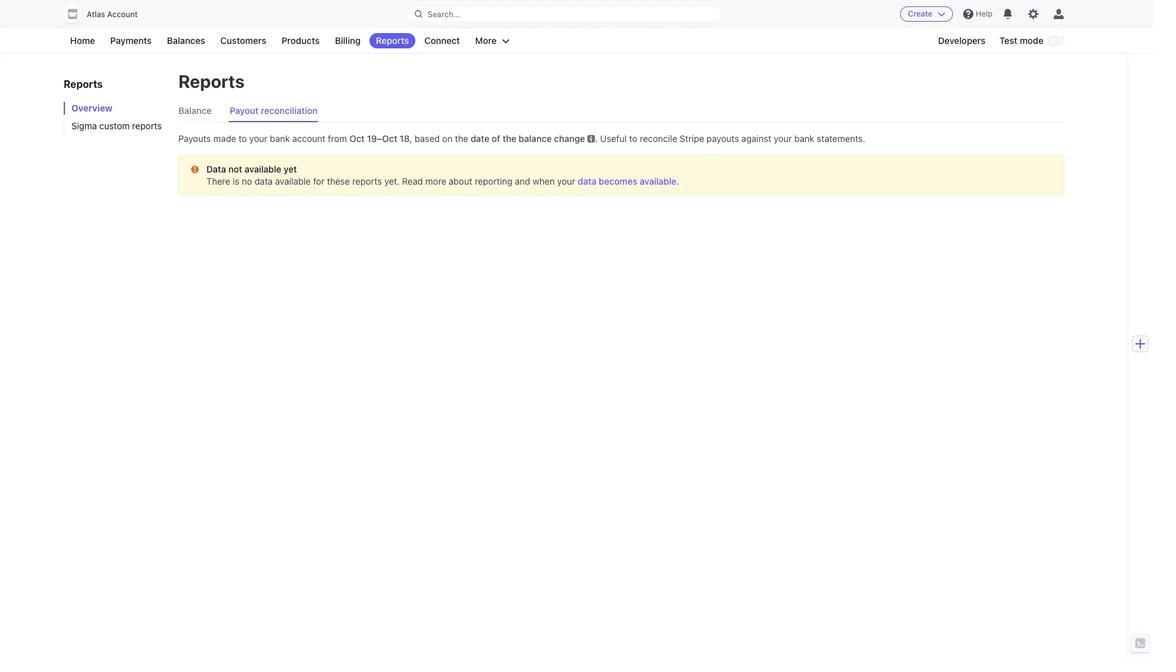 Task type: describe. For each thing, give the bounding box(es) containing it.
data not available yet there is no data available for these reports yet. read more about reporting and when your data becomes available .
[[206, 164, 679, 187]]

test mode
[[1000, 35, 1044, 46]]

custom
[[99, 120, 130, 131]]

1 oct from the left
[[350, 133, 365, 144]]

0 vertical spatial reports
[[132, 120, 162, 131]]

reconcile
[[640, 133, 677, 144]]

0 horizontal spatial your
[[249, 133, 268, 144]]

1 data from the left
[[255, 176, 273, 187]]

date
[[471, 133, 490, 144]]

0 horizontal spatial reports
[[64, 78, 103, 90]]

more
[[425, 176, 446, 187]]

help button
[[958, 4, 998, 24]]

billing
[[335, 35, 361, 46]]

svg image
[[191, 166, 199, 173]]

reports inside data not available yet there is no data available for these reports yet. read more about reporting and when your data becomes available .
[[352, 176, 382, 187]]

2 the from the left
[[503, 133, 516, 144]]

based
[[415, 133, 440, 144]]

of
[[492, 133, 500, 144]]

connect link
[[418, 33, 466, 48]]

reports link
[[370, 33, 415, 48]]

your inside data not available yet there is no data available for these reports yet. read more about reporting and when your data becomes available .
[[557, 176, 575, 187]]

balances
[[167, 35, 205, 46]]

date of the balance change
[[471, 133, 585, 144]]

. inside data not available yet there is no data available for these reports yet. read more about reporting and when your data becomes available .
[[677, 176, 679, 187]]

help
[[976, 9, 993, 18]]

create
[[908, 9, 933, 18]]

account
[[292, 133, 326, 144]]

useful
[[600, 133, 627, 144]]

create button
[[901, 6, 953, 22]]

available down yet
[[275, 176, 311, 187]]

notifications image
[[1003, 9, 1013, 19]]

payouts
[[178, 133, 211, 144]]

2 horizontal spatial reports
[[376, 35, 409, 46]]

payout reconciliation link
[[230, 102, 325, 122]]

overview link
[[64, 102, 166, 115]]

home
[[70, 35, 95, 46]]

becomes
[[599, 176, 637, 187]]

sigma custom reports
[[71, 120, 162, 131]]

customers link
[[214, 33, 273, 48]]

made
[[213, 133, 236, 144]]

when
[[533, 176, 555, 187]]

payouts
[[707, 133, 739, 144]]

–
[[377, 133, 382, 144]]

these
[[327, 176, 350, 187]]

not
[[228, 164, 242, 175]]

data becomes available link
[[578, 176, 677, 187]]

search…
[[428, 9, 460, 19]]

balance
[[178, 105, 212, 116]]

mode
[[1020, 35, 1044, 46]]

developers link
[[932, 33, 992, 48]]

sigma
[[71, 120, 97, 131]]

on
[[442, 133, 453, 144]]

atlas
[[87, 10, 105, 19]]

from
[[328, 133, 347, 144]]

sigma custom reports link
[[64, 120, 166, 133]]

0 horizontal spatial .
[[595, 133, 598, 144]]

atlas account button
[[64, 5, 150, 23]]

1 bank from the left
[[270, 133, 290, 144]]

about
[[449, 176, 472, 187]]

1 the from the left
[[455, 133, 468, 144]]

payout reconciliation
[[230, 105, 318, 116]]

reconciliation
[[261, 105, 318, 116]]

stripe
[[680, 133, 704, 144]]

reports loading completed element
[[178, 102, 1064, 196]]

more
[[475, 35, 497, 46]]

. useful to reconcile stripe payouts against your bank statements.
[[595, 133, 866, 144]]



Task type: locate. For each thing, give the bounding box(es) containing it.
reporting
[[475, 176, 513, 187]]

Search… search field
[[407, 6, 721, 22]]

reports up balance link
[[178, 71, 245, 92]]

yet.
[[384, 176, 400, 187]]

and
[[515, 176, 530, 187]]

available
[[245, 164, 281, 175], [275, 176, 311, 187], [640, 176, 677, 187]]

there
[[206, 176, 230, 187]]

1 horizontal spatial bank
[[795, 133, 815, 144]]

your right when
[[557, 176, 575, 187]]

the right of
[[503, 133, 516, 144]]

data
[[255, 176, 273, 187], [578, 176, 597, 187]]

0 horizontal spatial data
[[255, 176, 273, 187]]

0 horizontal spatial reports
[[132, 120, 162, 131]]

your right against
[[774, 133, 792, 144]]

. left the useful
[[595, 133, 598, 144]]

19
[[367, 133, 377, 144]]

read
[[402, 176, 423, 187]]

change
[[554, 133, 585, 144]]

to
[[239, 133, 247, 144], [629, 133, 638, 144]]

1 horizontal spatial oct
[[382, 133, 397, 144]]

more button
[[469, 33, 516, 48]]

bank left statements.
[[795, 133, 815, 144]]

2 data from the left
[[578, 176, 597, 187]]

2 to from the left
[[629, 133, 638, 144]]

your
[[249, 133, 268, 144], [774, 133, 792, 144], [557, 176, 575, 187]]

2 oct from the left
[[382, 133, 397, 144]]

the right on
[[455, 133, 468, 144]]

test
[[1000, 35, 1018, 46]]

1 horizontal spatial to
[[629, 133, 638, 144]]

0 horizontal spatial oct
[[350, 133, 365, 144]]

0 vertical spatial .
[[595, 133, 598, 144]]

1 horizontal spatial reports
[[352, 176, 382, 187]]

oct
[[350, 133, 365, 144], [382, 133, 397, 144]]

1 horizontal spatial .
[[677, 176, 679, 187]]

reports
[[132, 120, 162, 131], [352, 176, 382, 187]]

to for useful
[[629, 133, 638, 144]]

balance
[[519, 133, 552, 144]]

.
[[595, 133, 598, 144], [677, 176, 679, 187]]

is
[[233, 176, 239, 187]]

payments link
[[104, 33, 158, 48]]

,
[[410, 133, 412, 144]]

2 bank from the left
[[795, 133, 815, 144]]

available up no
[[245, 164, 281, 175]]

developers
[[938, 35, 986, 46]]

reports up overview
[[64, 78, 103, 90]]

1 horizontal spatial data
[[578, 176, 597, 187]]

payout
[[230, 105, 259, 116]]

overview
[[71, 103, 113, 113]]

reports right billing
[[376, 35, 409, 46]]

1 horizontal spatial your
[[557, 176, 575, 187]]

payments
[[110, 35, 152, 46]]

0 horizontal spatial the
[[455, 133, 468, 144]]

tab list
[[178, 102, 1064, 122]]

connect
[[424, 35, 460, 46]]

reports left yet.
[[352, 176, 382, 187]]

customers
[[220, 35, 266, 46]]

to for made
[[239, 133, 247, 144]]

2 horizontal spatial your
[[774, 133, 792, 144]]

Search… text field
[[407, 6, 721, 22]]

1 to from the left
[[239, 133, 247, 144]]

. down the reconcile
[[677, 176, 679, 187]]

oct left 19
[[350, 133, 365, 144]]

oct left 18
[[382, 133, 397, 144]]

products
[[282, 35, 320, 46]]

18
[[400, 133, 410, 144]]

products link
[[275, 33, 326, 48]]

1 vertical spatial reports
[[352, 176, 382, 187]]

data right no
[[255, 176, 273, 187]]

payouts made to your bank account from oct 19 – oct 18 , based on the
[[178, 133, 468, 144]]

the
[[455, 133, 468, 144], [503, 133, 516, 144]]

for
[[313, 176, 325, 187]]

no
[[242, 176, 252, 187]]

against
[[742, 133, 772, 144]]

home link
[[64, 33, 101, 48]]

your down payout
[[249, 133, 268, 144]]

bank down payout reconciliation link
[[270, 133, 290, 144]]

data left becomes
[[578, 176, 597, 187]]

1 vertical spatial .
[[677, 176, 679, 187]]

reports
[[376, 35, 409, 46], [178, 71, 245, 92], [64, 78, 103, 90]]

data
[[206, 164, 226, 175]]

to right the useful
[[629, 133, 638, 144]]

available right becomes
[[640, 176, 677, 187]]

0 horizontal spatial to
[[239, 133, 247, 144]]

to right made
[[239, 133, 247, 144]]

atlas account
[[87, 10, 138, 19]]

balance link
[[178, 102, 220, 122]]

billing link
[[329, 33, 367, 48]]

account
[[107, 10, 138, 19]]

balances link
[[161, 33, 212, 48]]

1 horizontal spatial reports
[[178, 71, 245, 92]]

statements.
[[817, 133, 866, 144]]

1 horizontal spatial the
[[503, 133, 516, 144]]

0 horizontal spatial bank
[[270, 133, 290, 144]]

yet
[[284, 164, 297, 175]]

tab list containing balance
[[178, 102, 1064, 122]]

bank
[[270, 133, 290, 144], [795, 133, 815, 144]]

reports right custom
[[132, 120, 162, 131]]



Task type: vqa. For each thing, say whether or not it's contained in the screenshot.
Payments
yes



